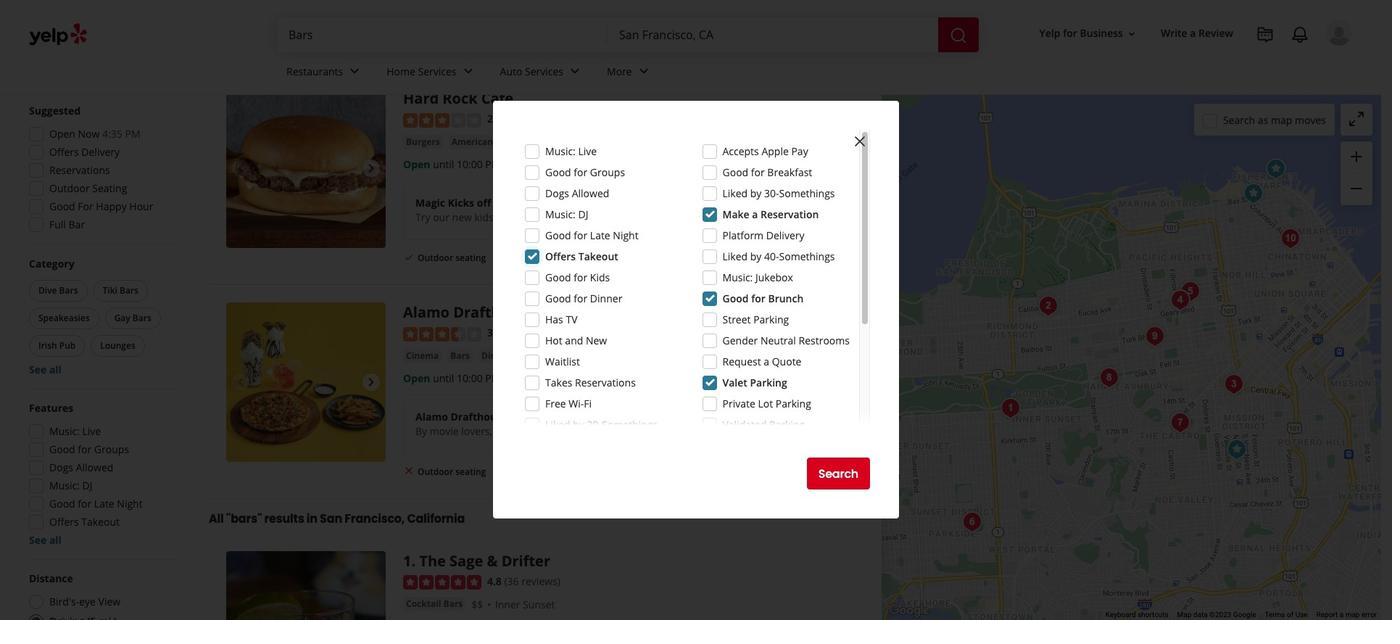Task type: describe. For each thing, give the bounding box(es) containing it.
0 horizontal spatial cocktail bars link
[[403, 597, 466, 612]]

gay
[[114, 312, 130, 324]]

gay bars
[[114, 312, 151, 324]]

0 horizontal spatial good for late night
[[49, 497, 143, 511]]

1 horizontal spatial delivery
[[512, 252, 547, 264]]

view
[[98, 595, 121, 609]]

bars down 3.5 star rating image
[[451, 349, 470, 362]]

home
[[387, 64, 416, 78]]

street parking
[[723, 313, 789, 326]]

magic
[[416, 196, 445, 210]]

bars for left cocktail bars button
[[444, 598, 463, 610]]

for
[[78, 200, 93, 213]]

1 . the sage & drifter
[[403, 551, 551, 571]]

liked by 40-somethings
[[723, 250, 835, 263]]

restaurants
[[287, 64, 343, 78]]

american (traditional)
[[452, 136, 550, 148]]

top
[[209, 8, 241, 32]]

reviews) for 3.5 (989 reviews)
[[528, 326, 567, 340]]

all for features
[[49, 533, 62, 547]]

$$
[[472, 598, 483, 612]]

reviews) for 4.8 (36 reviews)
[[522, 575, 561, 588]]

4.8 (36 reviews)
[[488, 575, 561, 588]]

platform
[[723, 229, 764, 242]]

scarlet lounge image
[[1034, 292, 1063, 321]]

see for features
[[29, 533, 47, 547]]

option group containing distance
[[25, 572, 180, 620]]

0 horizontal spatial mission
[[556, 349, 593, 363]]

1 seating from the top
[[456, 252, 486, 264]]

zoom out image
[[1349, 180, 1366, 197]]

gay bars button
[[105, 308, 161, 329]]

free
[[546, 397, 566, 411]]

a for write
[[1191, 26, 1197, 40]]

good for happy hour
[[49, 200, 153, 213]]

.
[[412, 551, 416, 571]]

pay
[[792, 144, 809, 158]]

the sage & drifter image
[[996, 394, 1025, 423]]

offers takeout inside search dialog
[[546, 250, 619, 263]]

1 vertical spatial groups
[[94, 443, 129, 456]]

bars for cocktail bars button to the right
[[599, 136, 618, 148]]

breakfast
[[768, 165, 813, 179]]

by
[[416, 424, 427, 438]]

results
[[264, 511, 304, 527]]

keyboard
[[1106, 611, 1137, 619]]

night inside search dialog
[[613, 229, 639, 242]]

search dialog
[[0, 0, 1393, 620]]

cinema for new
[[539, 303, 594, 322]]

hour
[[129, 200, 153, 213]]

0 horizontal spatial good for groups
[[49, 443, 129, 456]]

0 vertical spatial california
[[524, 8, 610, 32]]

a for request
[[764, 355, 770, 369]]

bird's-
[[49, 595, 79, 609]]

4.8 star rating image
[[403, 576, 482, 590]]

previous image for hard rock cafe
[[232, 160, 250, 177]]

search for search as map moves
[[1224, 113, 1256, 127]]

dogs allowed inside search dialog
[[546, 186, 610, 200]]

try
[[416, 210, 431, 224]]

pm for alamo
[[486, 371, 501, 385]]

lot
[[758, 397, 773, 411]]

american (traditional) link
[[449, 135, 552, 149]]

bar
[[69, 218, 85, 231]]

more inside alamo drafthouse cinema by movie lovers, for movie lovers read more
[[605, 424, 631, 438]]

hard rock cafe link
[[403, 89, 514, 108]]

next image for hard
[[363, 160, 380, 177]]

near
[[349, 8, 391, 32]]

dive bars
[[38, 284, 78, 297]]

magic kicks off here try our new kids menu today! read more
[[416, 196, 615, 224]]

group containing features
[[25, 401, 180, 548]]

0 vertical spatial cocktail bars link
[[558, 135, 621, 149]]

allowed inside search dialog
[[572, 186, 610, 200]]

see all button for features
[[29, 533, 62, 547]]

terms of use link
[[1266, 611, 1309, 619]]

0 vertical spatial open
[[49, 127, 75, 141]]

pm for hard
[[486, 157, 501, 171]]

reservations inside search dialog
[[575, 376, 636, 390]]

2 outdoor seating from the top
[[418, 465, 486, 478]]

0 vertical spatial pm
[[125, 127, 140, 141]]

cocktail bars for left cocktail bars button
[[406, 598, 463, 610]]

slideshow element for hard
[[226, 89, 386, 248]]

0 horizontal spatial san
[[320, 511, 342, 527]]

1 horizontal spatial san
[[395, 8, 428, 32]]

map
[[1178, 611, 1192, 619]]

lovers
[[543, 424, 572, 438]]

see all button for category
[[29, 363, 62, 377]]

cafe
[[482, 89, 514, 108]]

bars up 16 info v2 'image'
[[307, 8, 346, 32]]

delivery for offers delivery
[[81, 145, 120, 159]]

hot and new
[[546, 334, 607, 348]]

good for groups inside search dialog
[[546, 165, 625, 179]]

user actions element
[[1028, 18, 1373, 107]]

by for 40-
[[751, 250, 762, 263]]

write a review link
[[1156, 21, 1240, 47]]

apple
[[762, 144, 789, 158]]

lovers,
[[462, 424, 493, 438]]

2 seating from the top
[[456, 465, 486, 478]]

make
[[723, 207, 750, 221]]

hard rock cafe image
[[226, 89, 386, 248]]

distance
[[29, 572, 73, 585]]

kennedy's indian curry house & irish pub image
[[1240, 179, 1269, 208]]

all "bars" results in san francisco, california
[[209, 511, 465, 527]]

alamo for alamo drafthouse cinema by movie lovers, for movie lovers read more
[[416, 410, 448, 423]]

tiki
[[103, 284, 117, 297]]

0 horizontal spatial allowed
[[76, 461, 113, 474]]

sponsored results
[[209, 48, 317, 65]]

burgers link
[[403, 135, 443, 149]]

auto services
[[500, 64, 564, 78]]

0 horizontal spatial music: live
[[49, 424, 101, 438]]

tv
[[566, 313, 578, 326]]

©2023
[[1210, 611, 1232, 619]]

dj inside search dialog
[[579, 207, 589, 221]]

dinner theater link
[[479, 349, 551, 363]]

business
[[1081, 26, 1124, 40]]

0 horizontal spatial california
[[407, 511, 465, 527]]

2 movie from the left
[[512, 424, 541, 438]]

0 vertical spatial outdoor
[[49, 181, 90, 195]]

burgers
[[406, 136, 440, 148]]

1 vertical spatial dj
[[82, 479, 92, 493]]

liked by 20-somethings
[[546, 418, 658, 432]]

0 vertical spatial new
[[598, 303, 631, 322]]

hard
[[403, 89, 439, 108]]

good for breakfast
[[723, 165, 813, 179]]

last call bar image
[[1166, 408, 1195, 437]]

restrooms
[[799, 334, 850, 348]]

1 vertical spatial outdoor
[[418, 252, 454, 264]]

read inside "magic kicks off here try our new kids menu today! read more"
[[562, 210, 587, 224]]

fisherman's
[[627, 136, 684, 149]]

(traditional)
[[496, 136, 550, 148]]

search as map moves
[[1224, 113, 1327, 127]]

somethings for 40-
[[780, 250, 835, 263]]

1 vertical spatial offers takeout
[[49, 515, 120, 529]]

review
[[1199, 26, 1234, 40]]

slideshow element for alamo
[[226, 303, 386, 462]]

use
[[1296, 611, 1309, 619]]

until for alamo
[[433, 371, 454, 385]]

alamo for alamo drafthouse cinema new mission
[[403, 303, 450, 322]]

valet
[[723, 376, 748, 390]]

30-
[[765, 186, 780, 200]]

hard rock cafe image
[[1262, 155, 1291, 184]]

projects image
[[1257, 26, 1275, 44]]

10:00 for rock
[[457, 157, 483, 171]]

0 vertical spatial offers
[[49, 145, 79, 159]]

full
[[49, 218, 66, 231]]

error
[[1362, 611, 1378, 619]]

notifications image
[[1292, 26, 1310, 44]]

bars for 'gay bars' button
[[133, 312, 151, 324]]

make a reservation
[[723, 207, 819, 221]]

reservation
[[761, 207, 819, 221]]

private
[[723, 397, 756, 411]]

inner sunset
[[495, 598, 555, 612]]

services for home services
[[418, 64, 457, 78]]

american
[[452, 136, 494, 148]]

wi-
[[569, 397, 584, 411]]

bird's-eye view
[[49, 595, 121, 609]]

10
[[245, 8, 262, 32]]

dive
[[38, 284, 57, 297]]

has
[[546, 313, 564, 326]]

2.8
[[488, 112, 505, 126]]

24 chevron down v2 image for restaurants
[[346, 63, 364, 80]]

16 info v2 image
[[320, 50, 331, 62]]

category
[[29, 257, 74, 271]]

0 horizontal spatial alamo drafthouse cinema new mission image
[[226, 303, 386, 462]]

group containing category
[[26, 257, 180, 377]]

auto
[[500, 64, 523, 78]]

10:00 for drafthouse
[[457, 371, 483, 385]]

4:35
[[102, 127, 123, 141]]

zoom in image
[[1349, 148, 1366, 165]]

bars button
[[448, 349, 473, 363]]

0 horizontal spatial dogs
[[49, 461, 73, 474]]

40-
[[765, 250, 780, 263]]

liked for liked by 40-somethings
[[723, 250, 748, 263]]

somethings for 20-
[[602, 418, 658, 432]]

open until 10:00 pm for drafthouse
[[403, 371, 501, 385]]

good for late night inside search dialog
[[546, 229, 639, 242]]

live inside group
[[82, 424, 101, 438]]

theater
[[514, 349, 548, 362]]



Task type: vqa. For each thing, say whether or not it's contained in the screenshot.
bottommost Music: DJ
yes



Task type: locate. For each thing, give the bounding box(es) containing it.
see all up distance
[[29, 533, 62, 547]]

cinema inside cinema button
[[406, 349, 439, 362]]

off
[[477, 196, 491, 210]]

open until 10:00 pm down 'bars' link
[[403, 371, 501, 385]]

all
[[209, 511, 224, 527]]

alamo up 3.5 star rating image
[[403, 303, 450, 322]]

movie right by
[[430, 424, 459, 438]]

cinema inside alamo drafthouse cinema by movie lovers, for movie lovers read more
[[511, 410, 549, 423]]

2 10:00 from the top
[[457, 371, 483, 385]]

24 chevron down v2 image
[[635, 63, 653, 80]]

parking right lot
[[776, 397, 812, 411]]

for inside button
[[1064, 26, 1078, 40]]

see all
[[29, 363, 62, 377], [29, 533, 62, 547]]

3.5 (989 reviews)
[[488, 326, 567, 340]]

1 vertical spatial dogs
[[49, 461, 73, 474]]

cocktail bars button down 4.8 star rating image
[[403, 597, 466, 612]]

live inside search dialog
[[579, 144, 597, 158]]

1 horizontal spatial music: dj
[[546, 207, 589, 221]]

next image for alamo
[[363, 374, 380, 391]]

sort:
[[720, 16, 742, 29]]

None search field
[[277, 17, 982, 52]]

more inside "magic kicks off here try our new kids menu today! read more"
[[589, 210, 615, 224]]

dogs inside search dialog
[[546, 186, 570, 200]]

0 vertical spatial search
[[1224, 113, 1256, 127]]

1 vertical spatial next image
[[363, 374, 380, 391]]

cocktail right (traditional)
[[561, 136, 596, 148]]

takeout inside search dialog
[[579, 250, 619, 263]]

delivery for platform delivery
[[767, 229, 805, 242]]

fermentation lab image
[[1176, 277, 1205, 306]]

services up hard
[[418, 64, 457, 78]]

good for groups up today!
[[546, 165, 625, 179]]

1 see all from the top
[[29, 363, 62, 377]]

1 vertical spatial cocktail bars button
[[403, 597, 466, 612]]

sunset
[[523, 598, 555, 612]]

0 horizontal spatial map
[[1272, 113, 1293, 127]]

1 horizontal spatial groups
[[590, 165, 625, 179]]

2 vertical spatial pm
[[486, 371, 501, 385]]

1 all from the top
[[49, 363, 62, 377]]

"bars"
[[226, 511, 262, 527]]

offers takeout up distance
[[49, 515, 120, 529]]

1 horizontal spatial good for groups
[[546, 165, 625, 179]]

seating
[[456, 252, 486, 264], [456, 465, 486, 478]]

1 horizontal spatial francisco,
[[431, 8, 521, 32]]

24 chevron down v2 image right restaurants
[[346, 63, 364, 80]]

auto services link
[[489, 52, 596, 94]]

0 vertical spatial offers takeout
[[546, 250, 619, 263]]

groups inside search dialog
[[590, 165, 625, 179]]

next image
[[363, 160, 380, 177], [363, 374, 380, 391]]

0 vertical spatial open until 10:00 pm
[[403, 157, 501, 171]]

cocktail bars button left fisherman's
[[558, 135, 621, 149]]

reservations down the offers delivery
[[49, 163, 110, 177]]

somethings down takes reservations on the bottom left of page
[[602, 418, 658, 432]]

open down the cinema link on the left bottom of the page
[[403, 371, 431, 385]]

group
[[25, 104, 180, 237], [1341, 141, 1373, 205], [26, 257, 180, 377], [25, 401, 180, 548]]

1 vertical spatial cocktail
[[406, 598, 441, 610]]

more right '20-'
[[605, 424, 631, 438]]

fi
[[584, 397, 592, 411]]

yelp for business button
[[1034, 21, 1144, 47]]

0 vertical spatial 10:00
[[457, 157, 483, 171]]

1 vertical spatial good for groups
[[49, 443, 129, 456]]

until down burgers button
[[433, 157, 454, 171]]

reservations up fi
[[575, 376, 636, 390]]

1 vertical spatial outdoor seating
[[418, 465, 486, 478]]

alamo drafthouse cinema by movie lovers, for movie lovers read more
[[416, 410, 631, 438]]

alamo drafthouse cinema new mission
[[403, 303, 690, 322]]

by for 30-
[[751, 186, 762, 200]]

3 24 chevron down v2 image from the left
[[567, 63, 584, 80]]

liked for liked by 30-somethings
[[723, 186, 748, 200]]

1 previous image from the top
[[232, 160, 250, 177]]

dinner inside button
[[482, 349, 511, 362]]

has tv
[[546, 313, 578, 326]]

bars for tiki bars "button"
[[120, 284, 138, 297]]

cocktail bars left fisherman's
[[561, 136, 618, 148]]

10:00 down american
[[457, 157, 483, 171]]

10:00 down 'bars' link
[[457, 371, 483, 385]]

1 horizontal spatial dogs
[[546, 186, 570, 200]]

lion's den bar and lounge image
[[1277, 224, 1306, 253]]

cinema link
[[403, 349, 442, 363]]

1 horizontal spatial good for late night
[[546, 229, 639, 242]]

map for error
[[1346, 611, 1361, 619]]

see all button down irish
[[29, 363, 62, 377]]

1 slideshow element from the top
[[226, 89, 386, 248]]

0 vertical spatial music: live
[[546, 144, 597, 158]]

1 vertical spatial slideshow element
[[226, 303, 386, 462]]

delivery down open now 4:35 pm
[[81, 145, 120, 159]]

2 vertical spatial liked
[[546, 418, 571, 432]]

liked down platform
[[723, 250, 748, 263]]

drafthouse inside alamo drafthouse cinema by movie lovers, for movie lovers read more
[[451, 410, 508, 423]]

bars down 4.8 star rating image
[[444, 598, 463, 610]]

offers up distance
[[49, 515, 79, 529]]

2 vertical spatial offers
[[49, 515, 79, 529]]

1 horizontal spatial 16 checkmark v2 image
[[558, 251, 570, 263]]

16 chevron down v2 image
[[1127, 28, 1138, 40]]

pub
[[59, 340, 76, 352]]

outdoor up for
[[49, 181, 90, 195]]

expand map image
[[1349, 110, 1366, 128]]

all up distance
[[49, 533, 62, 547]]

services right auto
[[525, 64, 564, 78]]

1 vertical spatial open
[[403, 157, 431, 171]]

offers inside search dialog
[[546, 250, 576, 263]]

dinner down 3.5
[[482, 349, 511, 362]]

accepts apple pay
[[723, 144, 809, 158]]

dogs allowed down features
[[49, 461, 113, 474]]

platform delivery
[[723, 229, 805, 242]]

1 horizontal spatial cocktail
[[561, 136, 596, 148]]

cocktail bars link left fisherman's
[[558, 135, 621, 149]]

by left 30-
[[751, 186, 762, 200]]

sage
[[450, 551, 483, 571]]

1 horizontal spatial mission
[[634, 303, 690, 322]]

1 vertical spatial late
[[94, 497, 114, 511]]

2 slideshow element from the top
[[226, 303, 386, 462]]

0 vertical spatial more
[[589, 210, 615, 224]]

see all down irish
[[29, 363, 62, 377]]

terms of use
[[1266, 611, 1309, 619]]

good for groups
[[546, 165, 625, 179], [49, 443, 129, 456]]

1 vertical spatial music: dj
[[49, 479, 92, 493]]

more up the kids
[[589, 210, 615, 224]]

bars for dive bars button at left top
[[59, 284, 78, 297]]

0 vertical spatial san
[[395, 8, 428, 32]]

outdoor right '16 close v2' icon
[[418, 465, 454, 478]]

now
[[78, 127, 100, 141]]

pm down dinner theater link
[[486, 371, 501, 385]]

rock
[[443, 89, 478, 108]]

1 horizontal spatial dogs allowed
[[546, 186, 610, 200]]

a for make
[[753, 207, 758, 221]]

speakeasies
[[38, 312, 90, 324]]

pm down american (traditional) link
[[486, 157, 501, 171]]

drafthouse up 3.5
[[454, 303, 535, 322]]

report a map error link
[[1317, 611, 1378, 619]]

0 vertical spatial drafthouse
[[454, 303, 535, 322]]

best
[[265, 8, 303, 32]]

dj
[[579, 207, 589, 221], [82, 479, 92, 493]]

valet parking
[[723, 376, 788, 390]]

irish
[[38, 340, 57, 352]]

1 see all button from the top
[[29, 363, 62, 377]]

drafthouse for alamo drafthouse cinema by movie lovers, for movie lovers read more
[[451, 410, 508, 423]]

as
[[1259, 113, 1269, 127]]

music: dj inside search dialog
[[546, 207, 589, 221]]

music: live
[[546, 144, 597, 158], [49, 424, 101, 438]]

2 services from the left
[[525, 64, 564, 78]]

cinema
[[539, 303, 594, 322], [406, 349, 439, 362], [511, 410, 549, 423]]

dinner inside search dialog
[[590, 292, 623, 305]]

cocktail bars link down 4.8 star rating image
[[403, 597, 466, 612]]

2 until from the top
[[433, 371, 454, 385]]

1 horizontal spatial music: live
[[546, 144, 597, 158]]

group containing suggested
[[25, 104, 180, 237]]

neutral
[[761, 334, 797, 348]]

1 vertical spatial offers
[[546, 250, 576, 263]]

0 horizontal spatial dogs allowed
[[49, 461, 113, 474]]

offers down now
[[49, 145, 79, 159]]

a right report
[[1341, 611, 1344, 619]]

bars right 'gay'
[[133, 312, 151, 324]]

fisherman's wharf
[[627, 136, 715, 149]]

drafthouse for alamo drafthouse cinema new mission
[[454, 303, 535, 322]]

24 chevron down v2 image for auto services
[[567, 63, 584, 80]]

2 see from the top
[[29, 533, 47, 547]]

1 vertical spatial open until 10:00 pm
[[403, 371, 501, 385]]

music: dj
[[546, 207, 589, 221], [49, 479, 92, 493]]

24 chevron down v2 image inside auto services 'link'
[[567, 63, 584, 80]]

0 horizontal spatial francisco,
[[345, 511, 405, 527]]

alamo up by
[[416, 410, 448, 423]]

kids
[[590, 271, 610, 284]]

cocktail bars for cocktail bars button to the right
[[561, 136, 618, 148]]

a right make
[[753, 207, 758, 221]]

somethings for 30-
[[780, 186, 835, 200]]

3.5 star rating image
[[403, 327, 482, 341]]

outdoor seating
[[418, 252, 486, 264], [418, 465, 486, 478]]

cocktail for left cocktail bars button
[[406, 598, 441, 610]]

cocktail
[[561, 136, 596, 148], [406, 598, 441, 610]]

0 vertical spatial reservations
[[49, 163, 110, 177]]

bars left fisherman's
[[599, 136, 618, 148]]

music: live up today!
[[546, 144, 597, 158]]

previous image for alamo drafthouse cinema new mission
[[232, 374, 250, 391]]

0 vertical spatial mission
[[634, 303, 690, 322]]

1 horizontal spatial search
[[1224, 113, 1256, 127]]

2 next image from the top
[[363, 374, 380, 391]]

0 horizontal spatial cocktail
[[406, 598, 441, 610]]

alamo drafthouse cinema new mission image inside the map region
[[1223, 435, 1252, 464]]

2 see all from the top
[[29, 533, 62, 547]]

for
[[1064, 26, 1078, 40], [574, 165, 588, 179], [751, 165, 765, 179], [574, 229, 588, 242], [574, 271, 588, 284], [574, 292, 588, 305], [752, 292, 766, 305], [495, 424, 509, 438], [78, 443, 92, 456], [78, 497, 92, 511]]

2 open until 10:00 pm from the top
[[403, 371, 501, 385]]

outdoor down our
[[418, 252, 454, 264]]

1 vertical spatial francisco,
[[345, 511, 405, 527]]

of
[[1288, 611, 1294, 619]]

yelp
[[1040, 26, 1061, 40]]

2 16 checkmark v2 image from the left
[[558, 251, 570, 263]]

0 horizontal spatial groups
[[94, 443, 129, 456]]

seating
[[92, 181, 127, 195]]

cocktail down 4.8 star rating image
[[406, 598, 441, 610]]

a left "quote"
[[764, 355, 770, 369]]

all down the irish pub button
[[49, 363, 62, 377]]

offers up good for kids
[[546, 250, 576, 263]]

see up distance
[[29, 533, 47, 547]]

0 vertical spatial slideshow element
[[226, 89, 386, 248]]

2 vertical spatial cinema
[[511, 410, 549, 423]]

good for groups down features
[[49, 443, 129, 456]]

0 vertical spatial alamo
[[403, 303, 450, 322]]

validated parking
[[723, 418, 805, 432]]

open down burgers button
[[403, 157, 431, 171]]

takes reservations
[[546, 376, 636, 390]]

map right as
[[1272, 113, 1293, 127]]

by for 20-
[[573, 418, 585, 432]]

1 16 checkmark v2 image from the left
[[403, 251, 415, 263]]

2 vertical spatial outdoor
[[418, 465, 454, 478]]

san right near
[[395, 8, 428, 32]]

0 horizontal spatial late
[[94, 497, 114, 511]]

(36
[[505, 575, 519, 588]]

open for alamo
[[403, 371, 431, 385]]

late
[[590, 229, 611, 242], [94, 497, 114, 511]]

alamo drafthouse cinema new mission image
[[226, 303, 386, 462], [1223, 435, 1252, 464]]

previous image
[[232, 160, 250, 177], [232, 374, 250, 391]]

open for hard
[[403, 157, 431, 171]]

california up the
[[407, 511, 465, 527]]

1 vertical spatial by
[[751, 250, 762, 263]]

2 vertical spatial open
[[403, 371, 431, 385]]

new down the kids
[[598, 303, 631, 322]]

irish pub button
[[29, 335, 85, 357]]

1 vertical spatial liked
[[723, 250, 748, 263]]

cocktail bars link
[[558, 135, 621, 149], [403, 597, 466, 612]]

parking for street parking
[[754, 313, 789, 326]]

map region
[[813, 0, 1393, 620]]

1 vertical spatial cinema
[[406, 349, 439, 362]]

bars inside "button"
[[120, 284, 138, 297]]

see down irish
[[29, 363, 47, 377]]

2 vertical spatial by
[[573, 418, 585, 432]]

top 10 best bars near san francisco, california
[[209, 8, 610, 32]]

map for moves
[[1272, 113, 1293, 127]]

parking down private lot parking
[[770, 418, 805, 432]]

liked for liked by 20-somethings
[[546, 418, 571, 432]]

0 vertical spatial read
[[562, 210, 587, 224]]

0 vertical spatial dogs
[[546, 186, 570, 200]]

google image
[[886, 601, 934, 620]]

for inside alamo drafthouse cinema by movie lovers, for movie lovers read more
[[495, 424, 509, 438]]

1 outdoor seating from the top
[[418, 252, 486, 264]]

0 vertical spatial night
[[613, 229, 639, 242]]

1 horizontal spatial reservations
[[575, 376, 636, 390]]

1 vertical spatial pm
[[486, 157, 501, 171]]

alamo drafthouse cinema new mission link
[[403, 303, 690, 322]]

1 vertical spatial dogs allowed
[[49, 461, 113, 474]]

somethings up "jukebox"
[[780, 250, 835, 263]]

1 horizontal spatial dj
[[579, 207, 589, 221]]

delivery down reservation
[[767, 229, 805, 242]]

parking up private lot parking
[[750, 376, 788, 390]]

24 chevron down v2 image
[[346, 63, 364, 80], [460, 63, 477, 80], [567, 63, 584, 80]]

outdoor seating right '16 close v2' icon
[[418, 465, 486, 478]]

0 horizontal spatial cocktail bars button
[[403, 597, 466, 612]]

parking up neutral
[[754, 313, 789, 326]]

night
[[613, 229, 639, 242], [117, 497, 143, 511]]

outdoor
[[49, 181, 90, 195], [418, 252, 454, 264], [418, 465, 454, 478]]

0 vertical spatial outdoor seating
[[418, 252, 486, 264]]

reviews) down "alamo drafthouse cinema new mission"
[[528, 326, 567, 340]]

0 vertical spatial dj
[[579, 207, 589, 221]]

24 chevron down v2 image for home services
[[460, 63, 477, 80]]

map left error
[[1346, 611, 1361, 619]]

0 vertical spatial delivery
[[81, 145, 120, 159]]

open until 10:00 pm for rock
[[403, 157, 501, 171]]

zam zam image
[[1095, 363, 1124, 392]]

bars right 'tiki'
[[120, 284, 138, 297]]

liked down free
[[546, 418, 571, 432]]

cocktail for cocktail bars button to the right
[[561, 136, 596, 148]]

1 vertical spatial drafthouse
[[451, 410, 508, 423]]

0 vertical spatial seating
[[456, 252, 486, 264]]

0 vertical spatial groups
[[590, 165, 625, 179]]

16 checkmark v2 image
[[403, 251, 415, 263], [558, 251, 570, 263]]

outdoor seating
[[49, 181, 127, 195]]

parking for valet parking
[[750, 376, 788, 390]]

music: live down features
[[49, 424, 101, 438]]

keyboard shortcuts
[[1106, 611, 1169, 619]]

business categories element
[[275, 52, 1353, 94]]

until down 'bars' link
[[433, 371, 454, 385]]

cinema for by
[[511, 410, 549, 423]]

by left 40-
[[751, 250, 762, 263]]

a right write
[[1191, 26, 1197, 40]]

seating down lovers,
[[456, 465, 486, 478]]

liked by 30-somethings
[[723, 186, 835, 200]]

services for auto services
[[525, 64, 564, 78]]

24 chevron down v2 image up rock
[[460, 63, 477, 80]]

see for category
[[29, 363, 47, 377]]

1 next image from the top
[[363, 160, 380, 177]]

suggested
[[29, 104, 81, 118]]

24 chevron down v2 image right auto services
[[567, 63, 584, 80]]

new inside search dialog
[[586, 334, 607, 348]]

read down fi
[[577, 424, 602, 438]]

1 see from the top
[[29, 363, 47, 377]]

wharf
[[686, 136, 715, 149]]

2 24 chevron down v2 image from the left
[[460, 63, 477, 80]]

2 horizontal spatial delivery
[[767, 229, 805, 242]]

free wi-fi
[[546, 397, 592, 411]]

new right and
[[586, 334, 607, 348]]

dahlia lounge image
[[1220, 370, 1249, 399]]

services inside 'link'
[[525, 64, 564, 78]]

by left '20-'
[[573, 418, 585, 432]]

2 see all button from the top
[[29, 533, 62, 547]]

cocktail bars down 4.8 star rating image
[[406, 598, 463, 610]]

0 vertical spatial late
[[590, 229, 611, 242]]

1 open until 10:00 pm from the top
[[403, 157, 501, 171]]

parking for validated parking
[[770, 418, 805, 432]]

1 services from the left
[[418, 64, 457, 78]]

quote
[[772, 355, 802, 369]]

night inside group
[[117, 497, 143, 511]]

open down suggested
[[49, 127, 75, 141]]

francisco,
[[431, 8, 521, 32], [345, 511, 405, 527]]

see all for category
[[29, 363, 62, 377]]

lounges
[[100, 340, 135, 352]]

all for category
[[49, 363, 62, 377]]

terms
[[1266, 611, 1286, 619]]

close image
[[852, 133, 869, 150]]

2 previous image from the top
[[232, 374, 250, 391]]

dogs allowed up today!
[[546, 186, 610, 200]]

late inside search dialog
[[590, 229, 611, 242]]

24 chevron down v2 image inside restaurants link
[[346, 63, 364, 80]]

1 10:00 from the top
[[457, 157, 483, 171]]

bars right dive
[[59, 284, 78, 297]]

reviews) up sunset
[[522, 575, 561, 588]]

see all for features
[[29, 533, 62, 547]]

1 until from the top
[[433, 157, 454, 171]]

1 24 chevron down v2 image from the left
[[346, 63, 364, 80]]

0 vertical spatial see all
[[29, 363, 62, 377]]

read inside alamo drafthouse cinema by movie lovers, for movie lovers read more
[[577, 424, 602, 438]]

1 vertical spatial dinner
[[482, 349, 511, 362]]

san right in
[[320, 511, 342, 527]]

1 vertical spatial alamo
[[416, 410, 448, 423]]

data
[[1194, 611, 1208, 619]]

0 horizontal spatial dj
[[82, 479, 92, 493]]

the social study image
[[1166, 286, 1195, 315]]

1 vertical spatial more
[[605, 424, 631, 438]]

search button
[[807, 458, 871, 490]]

1 vertical spatial good for late night
[[49, 497, 143, 511]]

search inside button
[[819, 465, 859, 482]]

1 vertical spatial previous image
[[232, 374, 250, 391]]

mini bar sf image
[[1141, 322, 1170, 351]]

see all button up distance
[[29, 533, 62, 547]]

dinner down the kids
[[590, 292, 623, 305]]

pm right the 4:35
[[125, 127, 140, 141]]

24 chevron down v2 image inside home services link
[[460, 63, 477, 80]]

street
[[723, 313, 751, 326]]

16 checkmark v2 image for outdoor seating
[[403, 251, 415, 263]]

liked up make
[[723, 186, 748, 200]]

0 horizontal spatial search
[[819, 465, 859, 482]]

in
[[307, 511, 318, 527]]

until for hard
[[433, 157, 454, 171]]

full bar
[[49, 218, 85, 231]]

waitlist
[[546, 355, 580, 369]]

offers takeout up good for kids
[[546, 250, 619, 263]]

open until 10:00 pm down american
[[403, 157, 501, 171]]

0 vertical spatial good for late night
[[546, 229, 639, 242]]

dogs down features
[[49, 461, 73, 474]]

1 vertical spatial allowed
[[76, 461, 113, 474]]

read right today!
[[562, 210, 587, 224]]

1 vertical spatial music: live
[[49, 424, 101, 438]]

1 movie from the left
[[430, 424, 459, 438]]

kicks
[[448, 196, 475, 210]]

2 all from the top
[[49, 533, 62, 547]]

0 vertical spatial see
[[29, 363, 47, 377]]

0 horizontal spatial services
[[418, 64, 457, 78]]

write
[[1161, 26, 1188, 40]]

alamo inside alamo drafthouse cinema by movie lovers, for movie lovers read more
[[416, 410, 448, 423]]

0 vertical spatial see all button
[[29, 363, 62, 377]]

0 vertical spatial allowed
[[572, 186, 610, 200]]

music: live inside search dialog
[[546, 144, 597, 158]]

validated
[[723, 418, 767, 432]]

search image
[[950, 27, 968, 44]]

francisco, up 1
[[345, 511, 405, 527]]

and
[[565, 334, 584, 348]]

1 vertical spatial 10:00
[[457, 371, 483, 385]]

slideshow element
[[226, 89, 386, 248], [226, 303, 386, 462]]

delivery inside search dialog
[[767, 229, 805, 242]]

by
[[751, 186, 762, 200], [751, 250, 762, 263], [573, 418, 585, 432]]

bars link
[[448, 349, 473, 363]]

california up auto services 'link'
[[524, 8, 610, 32]]

0 horizontal spatial music: dj
[[49, 479, 92, 493]]

new
[[598, 303, 631, 322], [586, 334, 607, 348]]

0 horizontal spatial 24 chevron down v2 image
[[346, 63, 364, 80]]

0 horizontal spatial cocktail bars
[[406, 598, 463, 610]]

16 close v2 image
[[403, 465, 415, 477]]

0 vertical spatial until
[[433, 157, 454, 171]]

dogs up today!
[[546, 186, 570, 200]]

lost and found image
[[958, 508, 987, 537]]

16 checkmark v2 image for takeout
[[558, 251, 570, 263]]

2.8 star rating image
[[403, 113, 482, 128]]

a for report
[[1341, 611, 1344, 619]]

option group
[[25, 572, 180, 620]]

google
[[1234, 611, 1257, 619]]

delivery down today!
[[512, 252, 547, 264]]

1 horizontal spatial cocktail bars button
[[558, 135, 621, 149]]

search for search
[[819, 465, 859, 482]]

0 vertical spatial cocktail
[[561, 136, 596, 148]]

dinner theater button
[[479, 349, 551, 363]]

drafthouse up lovers,
[[451, 410, 508, 423]]



